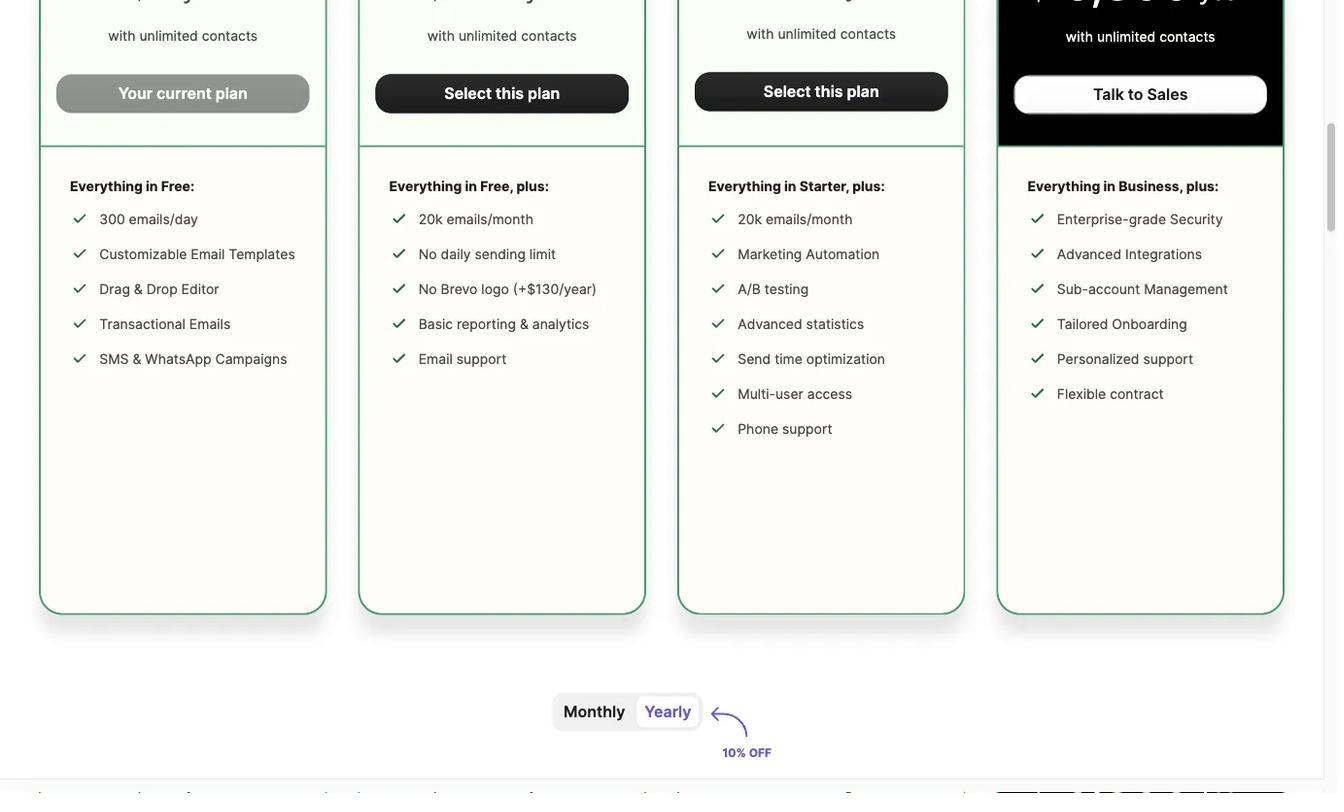 Task type: locate. For each thing, give the bounding box(es) containing it.
basic reporting & analytics
[[419, 316, 589, 333]]

support down multi-user access
[[782, 421, 833, 438]]

select this plan up free,
[[444, 85, 560, 103]]

advanced for advanced integrations
[[1057, 246, 1122, 263]]

onboarding
[[1112, 316, 1187, 333]]

plan for everything in starter, plus:
[[847, 83, 879, 102]]

email up editor
[[191, 246, 225, 263]]

transactional
[[99, 316, 186, 333]]

everything for everything in free, plus:
[[389, 178, 462, 195]]

select this plan button for starter,
[[695, 73, 948, 112]]

email
[[191, 246, 225, 263], [419, 351, 453, 368]]

select
[[764, 83, 811, 102], [444, 85, 492, 103]]

free:
[[161, 178, 194, 195]]

yearly button
[[637, 698, 699, 729]]

1 horizontal spatial select this plan
[[764, 83, 879, 102]]

2 emails/month from the left
[[766, 211, 853, 228]]

2 horizontal spatial plus:
[[1186, 178, 1219, 195]]

select this plan
[[764, 83, 879, 102], [444, 85, 560, 103]]

2 everything from the left
[[389, 178, 462, 195]]

user
[[775, 386, 804, 403]]

statistics
[[806, 316, 864, 333]]

4 everything from the left
[[1028, 178, 1100, 195]]

0 horizontal spatial plan
[[215, 85, 248, 103]]

talk to sales
[[1093, 86, 1188, 104]]

select this plan up the starter,
[[764, 83, 879, 102]]

access
[[807, 386, 852, 403]]

plus: for everything in free, plus:
[[516, 178, 549, 195]]

support
[[457, 351, 507, 368], [1143, 351, 1193, 368], [782, 421, 833, 438]]

current
[[157, 85, 212, 103]]

20k up the marketing
[[738, 211, 762, 228]]

no daily sending limit
[[419, 246, 556, 263]]

1 horizontal spatial plan
[[528, 85, 560, 103]]

2 horizontal spatial plan
[[847, 83, 879, 102]]

everything in free:
[[70, 178, 194, 195]]

0 horizontal spatial 20k emails/month
[[419, 211, 533, 228]]

1 horizontal spatial emails/month
[[766, 211, 853, 228]]

1 horizontal spatial email
[[419, 351, 453, 368]]

talk to sales button
[[1014, 76, 1267, 115]]

advanced down a/b testing
[[738, 316, 802, 333]]

1 emails/month from the left
[[447, 211, 533, 228]]

1 vertical spatial &
[[520, 316, 529, 333]]

automation
[[806, 246, 880, 263]]

20k emails/month for free,
[[419, 211, 533, 228]]

advanced down 'enterprise-' at the top of the page
[[1057, 246, 1122, 263]]

300 emails/day
[[99, 211, 198, 228]]

select this plan button
[[695, 73, 948, 112], [376, 75, 629, 114]]

1 horizontal spatial plus:
[[852, 178, 885, 195]]

support for this
[[457, 351, 507, 368]]

no left the brevo
[[419, 281, 437, 298]]

2 plus: from the left
[[852, 178, 885, 195]]

20k
[[419, 211, 443, 228], [738, 211, 762, 228]]

20k emails/month down everything in free, plus:
[[419, 211, 533, 228]]

email down basic
[[419, 351, 453, 368]]

contacts for everything in free, plus:
[[521, 28, 577, 44]]

300
[[99, 211, 125, 228]]

sales
[[1147, 86, 1188, 104]]

no left daily
[[419, 246, 437, 263]]

2 20k emails/month from the left
[[738, 211, 853, 228]]

basic
[[419, 316, 453, 333]]

everything for everything in business, plus:
[[1028, 178, 1100, 195]]

select up everything in starter, plus:
[[764, 83, 811, 102]]

plan for everything in free, plus:
[[528, 85, 560, 103]]

email support
[[419, 351, 507, 368]]

this for free,
[[496, 85, 524, 103]]

your current plan
[[118, 85, 248, 103]]

plus: right free,
[[516, 178, 549, 195]]

plus: for everything in business, plus:
[[1186, 178, 1219, 195]]

support for to
[[1143, 351, 1193, 368]]

everything up the marketing
[[708, 178, 781, 195]]

4 in from the left
[[1104, 178, 1116, 195]]

0 horizontal spatial support
[[457, 351, 507, 368]]

1 everything from the left
[[70, 178, 143, 195]]

everything left free,
[[389, 178, 462, 195]]

time
[[775, 351, 803, 368]]

integrations
[[1125, 246, 1202, 263]]

0 horizontal spatial select
[[444, 85, 492, 103]]

unlimited for business,
[[1097, 29, 1156, 45]]

2 vertical spatial &
[[133, 351, 141, 368]]

plus: right the starter,
[[852, 178, 885, 195]]

advanced integrations
[[1057, 246, 1202, 263]]

select up everything in free, plus:
[[444, 85, 492, 103]]

plan
[[847, 83, 879, 102], [215, 85, 248, 103], [528, 85, 560, 103]]

0 horizontal spatial select this plan
[[444, 85, 560, 103]]

/year
[[559, 281, 592, 298]]

select this plan button up free,
[[376, 75, 629, 114]]

0 horizontal spatial 20k
[[419, 211, 443, 228]]

(+$130
[[513, 281, 559, 298]]

brevo
[[441, 281, 478, 298]]

sub-
[[1057, 281, 1088, 298]]

plan inside button
[[215, 85, 248, 103]]

in left free:
[[146, 178, 158, 195]]

monthly button
[[556, 698, 633, 729]]

no for no daily sending limit
[[419, 246, 437, 263]]

sms & whatsapp campaigns
[[99, 351, 287, 368]]

1 horizontal spatial advanced
[[1057, 246, 1122, 263]]

send
[[738, 351, 771, 368]]

select for free,
[[444, 85, 492, 103]]

1 horizontal spatial this
[[815, 83, 843, 102]]

1 horizontal spatial 20k
[[738, 211, 762, 228]]

0 horizontal spatial emails/month
[[447, 211, 533, 228]]

with unlimited contacts for starter,
[[747, 26, 896, 42]]

& right drag
[[134, 281, 143, 298]]

1 no from the top
[[419, 246, 437, 263]]

everything up 'enterprise-' at the top of the page
[[1028, 178, 1100, 195]]

unlimited for free,
[[459, 28, 517, 44]]

this for starter,
[[815, 83, 843, 102]]

select this plan for starter,
[[764, 83, 879, 102]]

1 20k from the left
[[419, 211, 443, 228]]

optimization
[[806, 351, 885, 368]]

customizable email templates
[[99, 246, 295, 263]]

emails/month down free,
[[447, 211, 533, 228]]

select this plan button up the starter,
[[695, 73, 948, 112]]

1 vertical spatial advanced
[[738, 316, 802, 333]]

analytics
[[532, 316, 589, 333]]

this
[[815, 83, 843, 102], [496, 85, 524, 103]]

1 plus: from the left
[[516, 178, 549, 195]]

with for starter,
[[747, 26, 774, 42]]

2 20k from the left
[[738, 211, 762, 228]]

everything in free, plus:
[[389, 178, 549, 195]]

plus:
[[516, 178, 549, 195], [852, 178, 885, 195], [1186, 178, 1219, 195]]

)
[[592, 281, 597, 298]]

marketing
[[738, 246, 802, 263]]

with unlimited contacts
[[747, 26, 896, 42], [108, 28, 258, 44], [427, 28, 577, 44], [1066, 29, 1215, 45]]

in up 'enterprise-' at the top of the page
[[1104, 178, 1116, 195]]

sub-account management
[[1057, 281, 1228, 298]]

1 in from the left
[[146, 178, 158, 195]]

0 horizontal spatial this
[[496, 85, 524, 103]]

1 20k emails/month from the left
[[419, 211, 533, 228]]

with unlimited contacts for free:
[[108, 28, 258, 44]]

in left the starter,
[[784, 178, 796, 195]]

0 vertical spatial advanced
[[1057, 246, 1122, 263]]

& left analytics
[[520, 316, 529, 333]]

this up the starter,
[[815, 83, 843, 102]]

everything in starter, plus:
[[708, 178, 885, 195]]

1 horizontal spatial select
[[764, 83, 811, 102]]

3 everything from the left
[[708, 178, 781, 195]]

free,
[[480, 178, 513, 195]]

support down reporting
[[457, 351, 507, 368]]

1 horizontal spatial 20k emails/month
[[738, 211, 853, 228]]

testing
[[765, 281, 809, 298]]

multi-
[[738, 386, 776, 403]]

this up free,
[[496, 85, 524, 103]]

plan for everything in free:
[[215, 85, 248, 103]]

0 vertical spatial no
[[419, 246, 437, 263]]

support down onboarding
[[1143, 351, 1193, 368]]

emails/month up marketing automation
[[766, 211, 853, 228]]

0 horizontal spatial advanced
[[738, 316, 802, 333]]

everything
[[70, 178, 143, 195], [389, 178, 462, 195], [708, 178, 781, 195], [1028, 178, 1100, 195]]

your
[[118, 85, 153, 103]]

1 vertical spatial no
[[419, 281, 437, 298]]

limit
[[529, 246, 556, 263]]

off
[[749, 747, 772, 761]]

0 vertical spatial email
[[191, 246, 225, 263]]

emails/month for free,
[[447, 211, 533, 228]]

contacts
[[840, 26, 896, 42], [202, 28, 258, 44], [521, 28, 577, 44], [1160, 29, 1215, 45]]

in for free:
[[146, 178, 158, 195]]

0 horizontal spatial select this plan button
[[376, 75, 629, 114]]

grade
[[1129, 211, 1166, 228]]

yearly
[[645, 704, 691, 723]]

with
[[747, 26, 774, 42], [108, 28, 136, 44], [427, 28, 455, 44], [1066, 29, 1093, 45]]

0 horizontal spatial plus:
[[516, 178, 549, 195]]

sending
[[475, 246, 526, 263]]

whatsapp
[[145, 351, 211, 368]]

2 no from the top
[[419, 281, 437, 298]]

2 in from the left
[[465, 178, 477, 195]]

everything up 300
[[70, 178, 143, 195]]

0 vertical spatial &
[[134, 281, 143, 298]]

contacts for everything in free:
[[202, 28, 258, 44]]

20k up daily
[[419, 211, 443, 228]]

campaigns
[[215, 351, 287, 368]]

& right sms
[[133, 351, 141, 368]]

2 horizontal spatial support
[[1143, 351, 1193, 368]]

starter,
[[800, 178, 849, 195]]

personalized support
[[1057, 351, 1193, 368]]

20k emails/month down everything in starter, plus:
[[738, 211, 853, 228]]

in left free,
[[465, 178, 477, 195]]

advanced
[[1057, 246, 1122, 263], [738, 316, 802, 333]]

1 horizontal spatial select this plan button
[[695, 73, 948, 112]]

20k emails/month
[[419, 211, 533, 228], [738, 211, 853, 228]]

plus: up security
[[1186, 178, 1219, 195]]

3 plus: from the left
[[1186, 178, 1219, 195]]

emails
[[189, 316, 231, 333]]

3 in from the left
[[784, 178, 796, 195]]



Task type: describe. For each thing, give the bounding box(es) containing it.
select this plan button for free,
[[376, 75, 629, 114]]

phone support
[[738, 421, 833, 438]]

advanced statistics
[[738, 316, 864, 333]]

10%
[[722, 747, 746, 761]]

a/b testing
[[738, 281, 809, 298]]

flexible contract
[[1057, 386, 1164, 403]]

with for business,
[[1066, 29, 1093, 45]]

unlimited for free:
[[139, 28, 198, 44]]

select this plan for free,
[[444, 85, 560, 103]]

drag
[[99, 281, 130, 298]]

monthly
[[564, 704, 625, 723]]

transactional emails
[[99, 316, 231, 333]]

sms
[[99, 351, 129, 368]]

no for no brevo logo (+$130 /year )
[[419, 281, 437, 298]]

1 horizontal spatial support
[[782, 421, 833, 438]]

10% off
[[722, 747, 772, 761]]

advanced for advanced statistics
[[738, 316, 802, 333]]

with unlimited contacts for business,
[[1066, 29, 1215, 45]]

drag & drop editor
[[99, 281, 219, 298]]

& for sms & whatsapp campaigns
[[133, 351, 141, 368]]

emails/month for starter,
[[766, 211, 853, 228]]

tailored onboarding
[[1057, 316, 1187, 333]]

your current plan button
[[56, 75, 310, 114]]

with for free,
[[427, 28, 455, 44]]

with unlimited contacts for free,
[[427, 28, 577, 44]]

tailored
[[1057, 316, 1108, 333]]

talk
[[1093, 86, 1124, 104]]

marketing automation
[[738, 246, 880, 263]]

0 horizontal spatial email
[[191, 246, 225, 263]]

everything for everything in starter, plus:
[[708, 178, 781, 195]]

logo
[[481, 281, 509, 298]]

20k emails/month for starter,
[[738, 211, 853, 228]]

a/b
[[738, 281, 761, 298]]

reporting
[[457, 316, 516, 333]]

send time optimization
[[738, 351, 885, 368]]

management
[[1144, 281, 1228, 298]]

personalized
[[1057, 351, 1139, 368]]

& for drag & drop editor
[[134, 281, 143, 298]]

in for business,
[[1104, 178, 1116, 195]]

to
[[1128, 86, 1143, 104]]

with for free:
[[108, 28, 136, 44]]

enterprise-
[[1057, 211, 1129, 228]]

contacts for everything in starter, plus:
[[840, 26, 896, 42]]

daily
[[441, 246, 471, 263]]

unlimited for starter,
[[778, 26, 837, 42]]

drop
[[146, 281, 178, 298]]

contacts for everything in business, plus:
[[1160, 29, 1215, 45]]

select for starter,
[[764, 83, 811, 102]]

no brevo logo (+$130 /year )
[[419, 281, 597, 298]]

emails/day
[[129, 211, 198, 228]]

enterprise-grade security
[[1057, 211, 1223, 228]]

phone
[[738, 421, 779, 438]]

in for starter,
[[784, 178, 796, 195]]

in for free,
[[465, 178, 477, 195]]

plus: for everything in starter, plus:
[[852, 178, 885, 195]]

everything for everything in free:
[[70, 178, 143, 195]]

business,
[[1119, 178, 1183, 195]]

20k for marketing
[[738, 211, 762, 228]]

multi-user access
[[738, 386, 852, 403]]

account
[[1088, 281, 1140, 298]]

flexible
[[1057, 386, 1106, 403]]

customizable
[[99, 246, 187, 263]]

1 vertical spatial email
[[419, 351, 453, 368]]

contract
[[1110, 386, 1164, 403]]

editor
[[181, 281, 219, 298]]

security
[[1170, 211, 1223, 228]]

templates
[[229, 246, 295, 263]]

20k for no
[[419, 211, 443, 228]]

everything in business, plus:
[[1028, 178, 1219, 195]]



Task type: vqa. For each thing, say whether or not it's contained in the screenshot.
the 'and'
no



